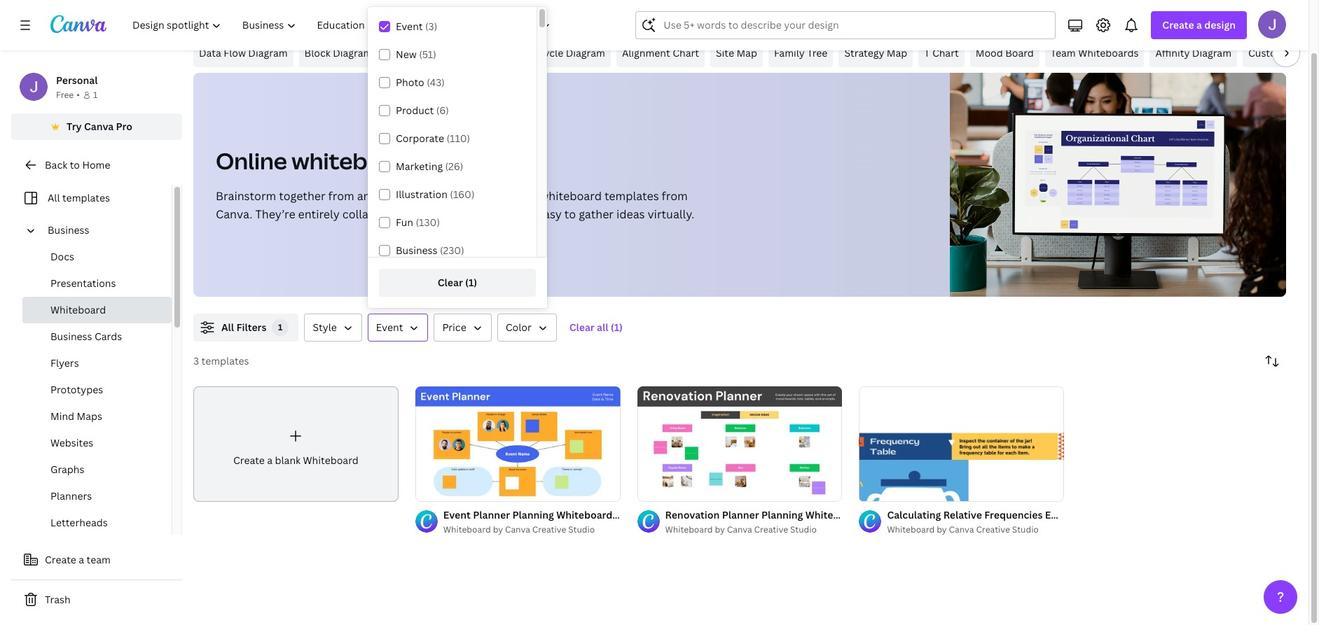 Task type: describe. For each thing, give the bounding box(es) containing it.
trash
[[45, 594, 71, 607]]

creative for calculating relative frequencies education whiteboard in blue yellow red bold geometric style image
[[977, 524, 1011, 536]]

clear for clear all (1)
[[570, 321, 595, 334]]

brainstorm
[[216, 189, 276, 204]]

all templates link
[[20, 185, 163, 212]]

orange
[[650, 509, 685, 522]]

studio inside event planner planning whiteboard in blue orange color blocks style whiteboard by canva creative studio
[[569, 524, 595, 536]]

block diagram link
[[299, 39, 378, 67]]

alignment chart
[[622, 46, 700, 60]]

chart for alignment chart
[[673, 46, 700, 60]]

diagram for cycle diagram
[[566, 46, 606, 60]]

(51)
[[419, 48, 437, 61]]

templates down (110)
[[426, 146, 540, 176]]

fun
[[396, 216, 414, 229]]

board
[[1006, 46, 1035, 60]]

virtually.
[[648, 207, 695, 222]]

prototypes
[[50, 383, 103, 397]]

cards
[[95, 330, 122, 343]]

whiteboard by canva creative studio for whiteboard by canva creative studio link associated with renovation planner planning whiteboard in yellow grey adjacent color blocks style image
[[666, 524, 817, 536]]

1 from from the left
[[328, 189, 355, 204]]

a for design
[[1197, 18, 1203, 32]]

2 from from the left
[[662, 189, 688, 204]]

business up "flyers"
[[50, 330, 92, 343]]

planner
[[473, 509, 510, 522]]

marketing
[[396, 160, 443, 173]]

back
[[45, 158, 67, 172]]

customer
[[1249, 46, 1296, 60]]

pro
[[116, 120, 132, 133]]

all for all filters
[[222, 321, 234, 334]]

renovation planner planning whiteboard in yellow grey adjacent color blocks style image
[[638, 387, 843, 502]]

(3)
[[425, 20, 438, 33]]

these
[[444, 189, 474, 204]]

planners
[[50, 490, 92, 503]]

business cards
[[50, 330, 122, 343]]

style inside style button
[[313, 321, 337, 334]]

marketing (26)
[[396, 160, 464, 173]]

create for create a team
[[45, 554, 76, 567]]

blue
[[626, 509, 648, 522]]

interactive,
[[440, 207, 501, 222]]

all
[[597, 321, 609, 334]]

team whiteboards link
[[1046, 39, 1145, 67]]

all filters
[[222, 321, 267, 334]]

0 horizontal spatial 1
[[93, 89, 98, 101]]

1 horizontal spatial home
[[193, 13, 222, 27]]

collaborative
[[343, 207, 414, 222]]

trash link
[[11, 587, 182, 615]]

a for blank
[[267, 454, 273, 468]]

event for event planner planning whiteboard in blue orange color blocks style whiteboard by canva creative studio
[[444, 509, 471, 522]]

whiteboard by canva creative studio link for event planner planning whiteboard in blue orange color blocks style "image"
[[444, 524, 621, 538]]

site
[[716, 46, 735, 60]]

templates
[[244, 13, 293, 27]]

top level navigation element
[[123, 11, 563, 39]]

0 horizontal spatial to
[[70, 158, 80, 172]]

business down fun (130)
[[396, 244, 438, 257]]

data flow diagram link
[[193, 39, 293, 67]]

planners link
[[22, 484, 172, 510]]

(6)
[[437, 104, 449, 117]]

all templates
[[48, 191, 110, 205]]

1 horizontal spatial business link
[[315, 13, 357, 28]]

corporate
[[396, 132, 444, 145]]

affinity
[[1156, 46, 1191, 60]]

diagram inside the data flow diagram link
[[248, 46, 288, 60]]

so
[[503, 207, 516, 222]]

mood board
[[976, 46, 1035, 60]]

maps
[[77, 410, 102, 423]]

chart for t chart
[[933, 46, 959, 60]]

t chart link
[[919, 39, 965, 67]]

calculating relative frequencies education whiteboard in blue yellow red bold geometric style image
[[860, 387, 1065, 502]]

site map
[[716, 46, 758, 60]]

relationship
[[420, 46, 479, 60]]

product
[[396, 104, 434, 117]]

try
[[67, 120, 82, 133]]

canva inside the try canva pro button
[[84, 120, 114, 133]]

Sort by button
[[1259, 348, 1287, 376]]

team
[[1051, 46, 1077, 60]]

using
[[413, 189, 441, 204]]

create a team button
[[11, 547, 182, 575]]

1 vertical spatial business link
[[42, 217, 163, 244]]

data
[[199, 46, 221, 60]]

style inside event planner planning whiteboard in blue orange color blocks style whiteboard by canva creative studio
[[750, 509, 774, 522]]

blocks
[[716, 509, 747, 522]]

map for site map
[[737, 46, 758, 60]]

affinity diagram
[[1156, 46, 1232, 60]]

create for create a blank whiteboard
[[233, 454, 265, 468]]

prototypes link
[[22, 377, 172, 404]]

planning
[[513, 509, 554, 522]]

event planner planning whiteboard in blue orange color blocks style whiteboard by canva creative studio
[[444, 509, 774, 536]]

personal
[[56, 74, 98, 87]]

event for event
[[376, 321, 403, 334]]

tree
[[808, 46, 828, 60]]

canva inside event planner planning whiteboard in blue orange color blocks style whiteboard by canva creative studio
[[505, 524, 531, 536]]

flyers
[[50, 357, 79, 370]]

easy
[[538, 207, 562, 222]]

price
[[443, 321, 467, 334]]

family tree link
[[769, 39, 834, 67]]

entity relationship diagram link
[[384, 39, 526, 67]]

photo (43)
[[396, 76, 445, 89]]

create a design button
[[1152, 11, 1248, 39]]

templates link
[[244, 13, 293, 28]]

strategy map
[[845, 46, 908, 60]]

a for team
[[79, 554, 84, 567]]

they're
[[255, 207, 296, 222]]

(26)
[[446, 160, 464, 173]]

color inside button
[[506, 321, 532, 334]]

by for calculating relative frequencies education whiteboard in blue yellow red bold geometric style image
[[937, 524, 947, 536]]

it's
[[519, 207, 535, 222]]

whiteboard by canva creative studio link for calculating relative frequencies education whiteboard in blue yellow red bold geometric style image
[[888, 524, 1065, 538]]



Task type: vqa. For each thing, say whether or not it's contained in the screenshot.
The Social Media link
no



Task type: locate. For each thing, give the bounding box(es) containing it.
1 filter options selected element
[[272, 320, 289, 336]]

photo
[[396, 76, 425, 89]]

2 horizontal spatial studio
[[1013, 524, 1039, 536]]

0 vertical spatial 1
[[93, 89, 98, 101]]

studio
[[569, 524, 595, 536], [791, 524, 817, 536], [1013, 524, 1039, 536]]

None search field
[[636, 11, 1057, 39]]

chart right t
[[933, 46, 959, 60]]

business (230)
[[396, 244, 465, 257]]

0 horizontal spatial clear
[[438, 276, 463, 290]]

letterheads
[[50, 517, 108, 530]]

in
[[615, 509, 624, 522]]

1 horizontal spatial whiteboard
[[540, 189, 602, 204]]

0 vertical spatial color
[[506, 321, 532, 334]]

0 horizontal spatial (1)
[[466, 276, 478, 290]]

filters
[[237, 321, 267, 334]]

business link down all templates link
[[42, 217, 163, 244]]

canva
[[84, 120, 114, 133], [505, 524, 531, 536], [727, 524, 753, 536], [950, 524, 975, 536]]

from up virtually.
[[662, 189, 688, 204]]

1 horizontal spatial color
[[687, 509, 713, 522]]

map inside "site map" link
[[737, 46, 758, 60]]

diagram for affinity diagram
[[1193, 46, 1232, 60]]

diagram down design
[[1193, 46, 1232, 60]]

whiteboard by canva creative studio link for renovation planner planning whiteboard in yellow grey adjacent color blocks style image
[[666, 524, 843, 538]]

1 creative from the left
[[533, 524, 567, 536]]

1 horizontal spatial whiteboard by canva creative studio link
[[666, 524, 843, 538]]

0 horizontal spatial by
[[493, 524, 503, 536]]

flyers link
[[22, 350, 172, 377]]

create for create a design
[[1163, 18, 1195, 32]]

templates up ideas
[[605, 189, 659, 204]]

map right site
[[737, 46, 758, 60]]

team
[[87, 554, 111, 567]]

1 horizontal spatial create
[[233, 454, 265, 468]]

1 studio from the left
[[569, 524, 595, 536]]

whiteboard by canva creative studio for calculating relative frequencies education whiteboard in blue yellow red bold geometric style image's whiteboard by canva creative studio link
[[888, 524, 1039, 536]]

online
[[216, 146, 287, 176]]

chart left site
[[673, 46, 700, 60]]

1 diagram from the left
[[248, 46, 288, 60]]

2 whiteboard by canva creative studio link from the left
[[666, 524, 843, 538]]

2 by from the left
[[715, 524, 725, 536]]

2 horizontal spatial create
[[1163, 18, 1195, 32]]

1 horizontal spatial clear
[[570, 321, 595, 334]]

color left blocks
[[687, 509, 713, 522]]

2 vertical spatial create
[[45, 554, 76, 567]]

(110)
[[447, 132, 470, 145]]

event for event (3)
[[396, 20, 423, 33]]

1 horizontal spatial style
[[750, 509, 774, 522]]

clear down (230)
[[438, 276, 463, 290]]

style right blocks
[[750, 509, 774, 522]]

2 chart from the left
[[933, 46, 959, 60]]

2 studio from the left
[[791, 524, 817, 536]]

1 map from the left
[[737, 46, 758, 60]]

entity
[[389, 46, 418, 60]]

1 vertical spatial style
[[750, 509, 774, 522]]

product (6)
[[396, 104, 449, 117]]

(1) up price button
[[466, 276, 478, 290]]

from up entirely
[[328, 189, 355, 204]]

0 horizontal spatial studio
[[569, 524, 595, 536]]

whiteboard by canva creative studio
[[666, 524, 817, 536], [888, 524, 1039, 536]]

chart
[[673, 46, 700, 60], [933, 46, 959, 60]]

event planner planning whiteboard in blue orange color blocks style image
[[416, 387, 621, 502]]

mood board link
[[971, 39, 1040, 67]]

0 horizontal spatial chart
[[673, 46, 700, 60]]

home up data
[[193, 13, 222, 27]]

strategy map link
[[839, 39, 914, 67]]

1 vertical spatial a
[[267, 454, 273, 468]]

docs
[[50, 250, 74, 264]]

diagram inside cycle diagram link
[[566, 46, 606, 60]]

all for all templates
[[48, 191, 60, 205]]

cycle
[[538, 46, 564, 60]]

1 horizontal spatial studio
[[791, 524, 817, 536]]

1 vertical spatial event
[[376, 321, 403, 334]]

create inside dropdown button
[[1163, 18, 1195, 32]]

0 horizontal spatial whiteboard by canva creative studio
[[666, 524, 817, 536]]

style right 1 filter options selected element
[[313, 321, 337, 334]]

0 horizontal spatial creative
[[533, 524, 567, 536]]

flow
[[224, 46, 246, 60]]

3 by from the left
[[937, 524, 947, 536]]

map inside strategy map link
[[887, 46, 908, 60]]

a left blank
[[267, 454, 273, 468]]

0 vertical spatial home
[[193, 13, 222, 27]]

2 map from the left
[[887, 46, 908, 60]]

1 vertical spatial 1
[[278, 322, 283, 334]]

0 horizontal spatial from
[[328, 189, 355, 204]]

1 horizontal spatial from
[[662, 189, 688, 204]]

0 horizontal spatial whiteboard
[[292, 146, 421, 176]]

business up block diagram
[[315, 13, 357, 27]]

whiteboard up anywhere
[[292, 146, 421, 176]]

0 horizontal spatial map
[[737, 46, 758, 60]]

create a blank whiteboard
[[233, 454, 359, 468]]

a inside dropdown button
[[1197, 18, 1203, 32]]

diagram
[[248, 46, 288, 60], [333, 46, 372, 60], [481, 46, 521, 60], [566, 46, 606, 60], [1193, 46, 1232, 60]]

1
[[93, 89, 98, 101], [278, 322, 283, 334]]

to right back
[[70, 158, 80, 172]]

0 horizontal spatial business link
[[42, 217, 163, 244]]

diagram for block diagram
[[333, 46, 372, 60]]

data flow diagram
[[199, 46, 288, 60]]

1 horizontal spatial a
[[267, 454, 273, 468]]

4 diagram from the left
[[566, 46, 606, 60]]

create inside button
[[45, 554, 76, 567]]

free,
[[477, 189, 501, 204]]

0 horizontal spatial style
[[313, 321, 337, 334]]

a left design
[[1197, 18, 1203, 32]]

0 vertical spatial whiteboard
[[292, 146, 421, 176]]

all left filters
[[222, 321, 234, 334]]

customer journ link
[[1244, 39, 1320, 67]]

free •
[[56, 89, 80, 101]]

5 diagram from the left
[[1193, 46, 1232, 60]]

mind maps
[[50, 410, 102, 423]]

Search search field
[[664, 12, 1048, 39]]

try canva pro button
[[11, 114, 182, 140]]

1 horizontal spatial all
[[222, 321, 234, 334]]

event inside event button
[[376, 321, 403, 334]]

3 creative from the left
[[977, 524, 1011, 536]]

diagram down top level navigation element
[[333, 46, 372, 60]]

0 horizontal spatial home
[[82, 158, 110, 172]]

new (51)
[[396, 48, 437, 61]]

journ
[[1298, 46, 1320, 60]]

home up all templates link
[[82, 158, 110, 172]]

1 vertical spatial create
[[233, 454, 265, 468]]

create a blank whiteboard element
[[193, 387, 399, 502]]

1 vertical spatial all
[[222, 321, 234, 334]]

ideas
[[617, 207, 645, 222]]

1 whiteboard by canva creative studio from the left
[[666, 524, 817, 536]]

presentations
[[50, 277, 116, 290]]

1 right filters
[[278, 322, 283, 334]]

1 horizontal spatial (1)
[[611, 321, 623, 334]]

templates down back to home
[[62, 191, 110, 205]]

create
[[1163, 18, 1195, 32], [233, 454, 265, 468], [45, 554, 76, 567]]

event left (3)
[[396, 20, 423, 33]]

all
[[48, 191, 60, 205], [222, 321, 234, 334]]

diagram inside the entity relationship diagram link
[[481, 46, 521, 60]]

clear all (1)
[[570, 321, 623, 334]]

to inside brainstorm together from anywhere using these free, online whiteboard templates from canva. they're entirely collaborative and interactive, so it's easy to gather ideas virtually.
[[565, 207, 576, 222]]

gather
[[579, 207, 614, 222]]

0 vertical spatial business link
[[315, 13, 357, 28]]

1 horizontal spatial 1
[[278, 322, 283, 334]]

site map link
[[711, 39, 763, 67]]

0 horizontal spatial whiteboard by canva creative studio link
[[444, 524, 621, 538]]

templates inside brainstorm together from anywhere using these free, online whiteboard templates from canva. they're entirely collaborative and interactive, so it's easy to gather ideas virtually.
[[605, 189, 659, 204]]

1 vertical spatial whiteboard
[[540, 189, 602, 204]]

canva.
[[216, 207, 253, 222]]

0 horizontal spatial all
[[48, 191, 60, 205]]

a inside button
[[79, 554, 84, 567]]

0 vertical spatial all
[[48, 191, 60, 205]]

event left planner
[[444, 509, 471, 522]]

2 horizontal spatial a
[[1197, 18, 1203, 32]]

online whiteboard templates
[[216, 146, 540, 176]]

studio for calculating relative frequencies education whiteboard in blue yellow red bold geometric style image
[[1013, 524, 1039, 536]]

0 vertical spatial create
[[1163, 18, 1195, 32]]

try canva pro
[[67, 120, 132, 133]]

clear left all
[[570, 321, 595, 334]]

diagram down templates link on the top
[[248, 46, 288, 60]]

to right easy
[[565, 207, 576, 222]]

0 vertical spatial clear
[[438, 276, 463, 290]]

event button
[[368, 314, 429, 342]]

(1) right all
[[611, 321, 623, 334]]

map for strategy map
[[887, 46, 908, 60]]

(43)
[[427, 76, 445, 89]]

0 horizontal spatial a
[[79, 554, 84, 567]]

3 diagram from the left
[[481, 46, 521, 60]]

2 diagram from the left
[[333, 46, 372, 60]]

diagram left cycle
[[481, 46, 521, 60]]

docs link
[[22, 244, 172, 271]]

creative for renovation planner planning whiteboard in yellow grey adjacent color blocks style image
[[755, 524, 789, 536]]

alignment chart link
[[617, 39, 705, 67]]

illustration
[[396, 188, 448, 201]]

color right price button
[[506, 321, 532, 334]]

0 vertical spatial event
[[396, 20, 423, 33]]

business up docs
[[48, 224, 89, 237]]

graphs
[[50, 463, 84, 477]]

3 templates
[[193, 355, 249, 368]]

create up affinity on the right of page
[[1163, 18, 1195, 32]]

1 horizontal spatial by
[[715, 524, 725, 536]]

by inside event planner planning whiteboard in blue orange color blocks style whiteboard by canva creative studio
[[493, 524, 503, 536]]

all down back
[[48, 191, 60, 205]]

1 horizontal spatial chart
[[933, 46, 959, 60]]

map left t
[[887, 46, 908, 60]]

2 horizontal spatial whiteboard by canva creative studio link
[[888, 524, 1065, 538]]

t chart
[[925, 46, 959, 60]]

websites link
[[22, 430, 172, 457]]

by for renovation planner planning whiteboard in yellow grey adjacent color blocks style image
[[715, 524, 725, 536]]

•
[[77, 89, 80, 101]]

letterheads link
[[22, 510, 172, 537]]

free
[[56, 89, 74, 101]]

jacob simon image
[[1259, 11, 1287, 39]]

websites
[[50, 437, 93, 450]]

(1)
[[466, 276, 478, 290], [611, 321, 623, 334]]

2 vertical spatial a
[[79, 554, 84, 567]]

create left team
[[45, 554, 76, 567]]

2 horizontal spatial by
[[937, 524, 947, 536]]

templates right 3
[[202, 355, 249, 368]]

create a blank whiteboard link
[[193, 387, 399, 502]]

1 chart from the left
[[673, 46, 700, 60]]

(230)
[[440, 244, 465, 257]]

studio for renovation planner planning whiteboard in yellow grey adjacent color blocks style image
[[791, 524, 817, 536]]

mind
[[50, 410, 74, 423]]

1 whiteboard by canva creative studio link from the left
[[444, 524, 621, 538]]

presentations link
[[22, 271, 172, 297]]

clear (1) button
[[379, 269, 536, 297]]

1 horizontal spatial to
[[565, 207, 576, 222]]

2 vertical spatial event
[[444, 509, 471, 522]]

(160)
[[450, 188, 475, 201]]

2 horizontal spatial creative
[[977, 524, 1011, 536]]

event right style button
[[376, 321, 403, 334]]

1 by from the left
[[493, 524, 503, 536]]

0 horizontal spatial color
[[506, 321, 532, 334]]

0 vertical spatial (1)
[[466, 276, 478, 290]]

alignment
[[622, 46, 671, 60]]

business
[[315, 13, 357, 27], [48, 224, 89, 237], [396, 244, 438, 257], [50, 330, 92, 343]]

1 vertical spatial home
[[82, 158, 110, 172]]

whiteboard inside brainstorm together from anywhere using these free, online whiteboard templates from canva. they're entirely collaborative and interactive, so it's easy to gather ideas virtually.
[[540, 189, 602, 204]]

1 vertical spatial (1)
[[611, 321, 623, 334]]

1 horizontal spatial map
[[887, 46, 908, 60]]

0 vertical spatial style
[[313, 321, 337, 334]]

brainstorm together from anywhere using these free, online whiteboard templates from canva. they're entirely collaborative and interactive, so it's easy to gather ideas virtually.
[[216, 189, 695, 222]]

2 creative from the left
[[755, 524, 789, 536]]

business link up block diagram
[[315, 13, 357, 28]]

clear for clear (1)
[[438, 276, 463, 290]]

create left blank
[[233, 454, 265, 468]]

style button
[[305, 314, 362, 342]]

a
[[1197, 18, 1203, 32], [267, 454, 273, 468], [79, 554, 84, 567]]

1 right "•"
[[93, 89, 98, 101]]

color inside event planner planning whiteboard in blue orange color blocks style whiteboard by canva creative studio
[[687, 509, 713, 522]]

together
[[279, 189, 326, 204]]

1 horizontal spatial whiteboard by canva creative studio
[[888, 524, 1039, 536]]

color button
[[497, 314, 557, 342]]

event inside event planner planning whiteboard in blue orange color blocks style whiteboard by canva creative studio
[[444, 509, 471, 522]]

back to home
[[45, 158, 110, 172]]

1 vertical spatial clear
[[570, 321, 595, 334]]

creative inside event planner planning whiteboard in blue orange color blocks style whiteboard by canva creative studio
[[533, 524, 567, 536]]

0 vertical spatial a
[[1197, 18, 1203, 32]]

diagram inside affinity diagram link
[[1193, 46, 1232, 60]]

whiteboard up easy
[[540, 189, 602, 204]]

diagram inside block diagram link
[[333, 46, 372, 60]]

event planner planning whiteboard in blue orange color blocks style link
[[444, 508, 774, 524]]

diagram right cycle
[[566, 46, 606, 60]]

mood
[[976, 46, 1004, 60]]

back to home link
[[11, 151, 182, 179]]

0 vertical spatial to
[[70, 158, 80, 172]]

anywhere
[[357, 189, 410, 204]]

design
[[1205, 18, 1237, 32]]

a left team
[[79, 554, 84, 567]]

1 vertical spatial color
[[687, 509, 713, 522]]

3 whiteboard by canva creative studio link from the left
[[888, 524, 1065, 538]]

2 whiteboard by canva creative studio from the left
[[888, 524, 1039, 536]]

clear (1)
[[438, 276, 478, 290]]

from
[[328, 189, 355, 204], [662, 189, 688, 204]]

3 studio from the left
[[1013, 524, 1039, 536]]

1 horizontal spatial creative
[[755, 524, 789, 536]]

0 horizontal spatial create
[[45, 554, 76, 567]]

team whiteboards
[[1051, 46, 1139, 60]]

clear
[[438, 276, 463, 290], [570, 321, 595, 334]]

1 vertical spatial to
[[565, 207, 576, 222]]



